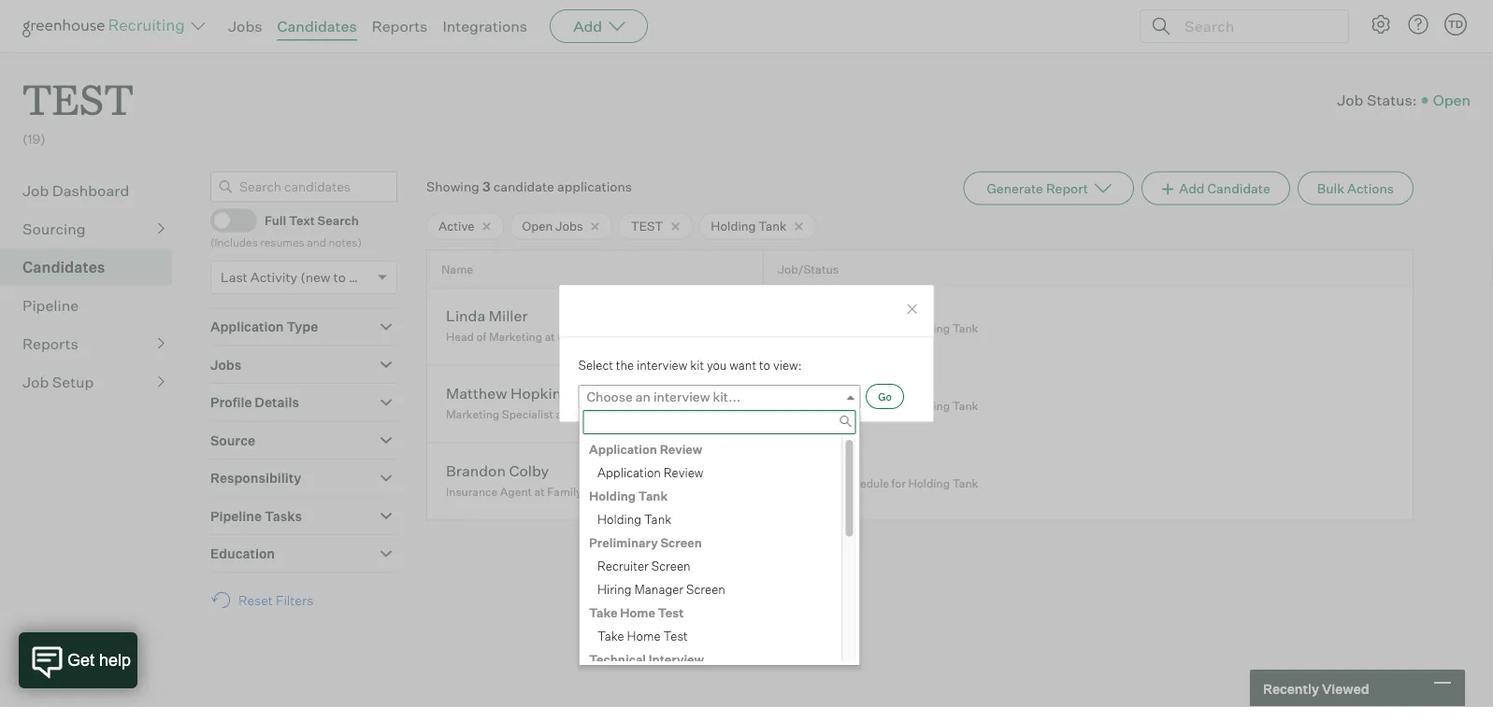 Task type: locate. For each thing, give the bounding box(es) containing it.
choose an interview kit... link
[[578, 385, 861, 408]]

at left the general
[[556, 408, 566, 422]]

candidates link down "sourcing" link
[[22, 256, 165, 278]]

job up sourcing
[[22, 181, 49, 200]]

reports link down pipeline link at the left top of page
[[22, 333, 165, 355]]

bulk
[[1317, 180, 1345, 197]]

interview
[[778, 321, 826, 335], [778, 399, 826, 413], [778, 476, 826, 490], [648, 652, 704, 667]]

1 horizontal spatial insurance
[[611, 485, 663, 499]]

td button
[[1441, 9, 1471, 39]]

1 vertical spatial review
[[663, 465, 703, 480]]

1 for from the top
[[892, 321, 906, 335]]

0 vertical spatial open
[[1433, 91, 1471, 109]]

0 vertical spatial for
[[892, 321, 906, 335]]

1 vertical spatial candidates
[[22, 258, 105, 276]]

1 vertical spatial job
[[22, 181, 49, 200]]

0 vertical spatial interview
[[637, 358, 688, 373]]

jobs link
[[228, 17, 262, 36]]

open for open
[[1433, 91, 1471, 109]]

1 interview to schedule for holding tank from the top
[[778, 321, 978, 335]]

at inside matthew hopkins marketing specialist at general electric
[[556, 408, 566, 422]]

0 vertical spatial interview to schedule for holding tank link
[[761, 319, 983, 337]]

0 horizontal spatial pipeline
[[22, 296, 79, 315]]

2 vertical spatial interview to schedule for holding tank link
[[761, 474, 983, 492]]

2 interview to schedule for holding tank from the top
[[778, 399, 978, 413]]

interview
[[637, 358, 688, 373], [654, 389, 710, 405]]

0 vertical spatial marketing
[[489, 330, 542, 344]]

job setup
[[22, 373, 94, 392]]

2 vertical spatial schedule
[[842, 476, 889, 490]]

job for job dashboard
[[22, 181, 49, 200]]

0 horizontal spatial reports link
[[22, 333, 165, 355]]

test up (19)
[[22, 71, 134, 126]]

text
[[289, 213, 315, 228]]

3 interview to schedule for holding tank link from the top
[[761, 474, 983, 492]]

0 horizontal spatial reports
[[22, 334, 78, 353]]

actions
[[1347, 180, 1394, 197]]

interview inside choose an interview kit... link
[[654, 389, 710, 405]]

showing
[[426, 178, 480, 195]]

activity
[[250, 269, 298, 286]]

interview for linda miller
[[778, 321, 826, 335]]

2 vertical spatial interview to schedule for holding tank
[[778, 476, 978, 490]]

go link
[[866, 384, 904, 409]]

insurance down brandon
[[446, 485, 498, 499]]

holding
[[711, 219, 756, 233], [908, 321, 950, 335], [908, 399, 950, 413], [908, 476, 950, 490], [589, 488, 635, 503], [597, 512, 641, 527]]

2 vertical spatial at
[[535, 485, 545, 499]]

0 vertical spatial add
[[573, 17, 602, 36]]

jobs
[[228, 17, 262, 36], [555, 219, 583, 233], [210, 357, 241, 373]]

None text field
[[583, 410, 856, 435]]

0 vertical spatial reports link
[[372, 17, 428, 36]]

1 vertical spatial interview to schedule for holding tank link
[[761, 397, 983, 415]]

job/status
[[778, 262, 839, 276]]

bulk actions link
[[1298, 172, 1414, 205]]

at inside linda miller head of marketing at designhub
[[545, 330, 555, 344]]

1 interview to schedule for holding tank link from the top
[[761, 319, 983, 337]]

1 vertical spatial add
[[1179, 180, 1205, 197]]

interview up choose an interview kit...
[[637, 358, 688, 373]]

to
[[333, 269, 346, 286], [829, 321, 839, 335], [759, 358, 771, 373], [829, 399, 839, 413], [829, 476, 839, 490]]

candidate reports are now available! apply filters and select "view in app" element
[[964, 172, 1134, 205]]

1 horizontal spatial reports
[[372, 17, 428, 36]]

reports
[[372, 17, 428, 36], [22, 334, 78, 353]]

2 vertical spatial screen
[[686, 582, 725, 597]]

1 vertical spatial for
[[892, 399, 906, 413]]

application type
[[210, 319, 318, 335]]

at for hopkins
[[556, 408, 566, 422]]

pipeline for pipeline
[[22, 296, 79, 315]]

marketing down 'matthew'
[[446, 408, 500, 422]]

2 schedule from the top
[[842, 399, 889, 413]]

interview to schedule for holding tank for matthew hopkins
[[778, 399, 978, 413]]

job inside 'link'
[[22, 373, 49, 392]]

pipeline
[[22, 296, 79, 315], [210, 508, 262, 525]]

application for application type
[[210, 319, 284, 335]]

matthew hopkins link
[[446, 384, 569, 406]]

marketing inside linda miller head of marketing at designhub
[[489, 330, 542, 344]]

3 for from the top
[[892, 476, 906, 490]]

1 vertical spatial reports link
[[22, 333, 165, 355]]

job dashboard
[[22, 181, 129, 200]]

greenhouse recruiting image
[[22, 15, 191, 37]]

for
[[892, 321, 906, 335], [892, 399, 906, 413], [892, 476, 906, 490]]

1 vertical spatial test
[[663, 629, 687, 644]]

1 vertical spatial interview
[[654, 389, 710, 405]]

home
[[620, 605, 655, 620], [627, 629, 660, 644]]

0 vertical spatial review
[[659, 442, 702, 457]]

showing 3 candidate applications
[[426, 178, 632, 195]]

1 vertical spatial application
[[589, 442, 657, 457]]

open right status: at the top of the page
[[1433, 91, 1471, 109]]

hiring
[[597, 582, 631, 597]]

at down colby
[[535, 485, 545, 499]]

application up first
[[597, 465, 661, 480]]

1 horizontal spatial candidates
[[277, 17, 357, 36]]

at for colby
[[535, 485, 545, 499]]

test
[[22, 71, 134, 126], [631, 219, 663, 233]]

hopkins
[[511, 384, 569, 403]]

at inside the brandon colby insurance agent at family first insurance
[[535, 485, 545, 499]]

and
[[307, 236, 326, 250]]

1 horizontal spatial test
[[631, 219, 663, 233]]

agent
[[500, 485, 532, 499]]

1 vertical spatial marketing
[[446, 408, 500, 422]]

take down hiring
[[589, 605, 617, 620]]

interview to schedule for holding tank link
[[761, 319, 983, 337], [761, 397, 983, 415], [761, 474, 983, 492]]

0 vertical spatial interview to schedule for holding tank
[[778, 321, 978, 335]]

add
[[573, 17, 602, 36], [1179, 180, 1205, 197]]

add inside popup button
[[573, 17, 602, 36]]

0 vertical spatial pipeline
[[22, 296, 79, 315]]

at left the designhub
[[545, 330, 555, 344]]

candidates link
[[277, 17, 357, 36], [22, 256, 165, 278]]

0 vertical spatial home
[[620, 605, 655, 620]]

Search candidates field
[[210, 172, 397, 203]]

0 vertical spatial application
[[210, 319, 284, 335]]

1 vertical spatial interview to schedule for holding tank
[[778, 399, 978, 413]]

old)
[[349, 269, 373, 286]]

application down electric
[[589, 442, 657, 457]]

candidates link right jobs link
[[277, 17, 357, 36]]

job left status: at the top of the page
[[1337, 91, 1364, 109]]

0 vertical spatial test
[[658, 605, 683, 620]]

pipeline down sourcing
[[22, 296, 79, 315]]

1 vertical spatial pipeline
[[210, 508, 262, 525]]

1 horizontal spatial pipeline
[[210, 508, 262, 525]]

test down applications
[[631, 219, 663, 233]]

linda miller link
[[446, 307, 528, 328]]

job for job status:
[[1337, 91, 1364, 109]]

1 horizontal spatial add
[[1179, 180, 1205, 197]]

candidates
[[277, 17, 357, 36], [22, 258, 105, 276]]

interview down select the interview kit you want to view:
[[654, 389, 710, 405]]

pipeline up education
[[210, 508, 262, 525]]

view:
[[773, 358, 802, 373]]

preliminary
[[589, 535, 658, 550]]

0 horizontal spatial test
[[22, 71, 134, 126]]

3 interview to schedule for holding tank from the top
[[778, 476, 978, 490]]

sourcing
[[22, 219, 86, 238]]

candidates down sourcing
[[22, 258, 105, 276]]

1 vertical spatial candidates link
[[22, 256, 165, 278]]

schedule for brandon colby
[[842, 476, 889, 490]]

0 horizontal spatial open
[[522, 219, 553, 233]]

take up technical
[[597, 629, 624, 644]]

notes)
[[329, 236, 362, 250]]

for for colby
[[892, 476, 906, 490]]

interview for matthew hopkins
[[778, 399, 826, 413]]

job for job setup
[[22, 373, 49, 392]]

1 horizontal spatial candidates link
[[277, 17, 357, 36]]

1 vertical spatial schedule
[[842, 399, 889, 413]]

1 vertical spatial at
[[556, 408, 566, 422]]

home up technical
[[627, 629, 660, 644]]

reports link left integrations link
[[372, 17, 428, 36]]

0 vertical spatial job
[[1337, 91, 1364, 109]]

marketing down miller
[[489, 330, 542, 344]]

take
[[589, 605, 617, 620], [597, 629, 624, 644]]

1 vertical spatial test
[[631, 219, 663, 233]]

application
[[210, 319, 284, 335], [589, 442, 657, 457], [597, 465, 661, 480]]

0 vertical spatial schedule
[[842, 321, 889, 335]]

name
[[441, 262, 473, 276]]

open for open jobs
[[522, 219, 553, 233]]

test
[[658, 605, 683, 620], [663, 629, 687, 644]]

0 vertical spatial test
[[22, 71, 134, 126]]

matthew hopkins marketing specialist at general electric
[[446, 384, 652, 422]]

schedule for linda miller
[[842, 321, 889, 335]]

2 insurance from the left
[[611, 485, 663, 499]]

application down last
[[210, 319, 284, 335]]

screen
[[660, 535, 702, 550], [651, 559, 690, 573], [686, 582, 725, 597]]

add candidate
[[1179, 180, 1271, 197]]

1 horizontal spatial reports link
[[372, 17, 428, 36]]

add button
[[550, 9, 648, 43]]

2 for from the top
[[892, 399, 906, 413]]

manager
[[634, 582, 683, 597]]

holding tank
[[711, 219, 787, 233]]

reports up job setup
[[22, 334, 78, 353]]

2 interview to schedule for holding tank link from the top
[[761, 397, 983, 415]]

1 horizontal spatial open
[[1433, 91, 1471, 109]]

job status:
[[1337, 91, 1417, 109]]

insurance
[[446, 485, 498, 499], [611, 485, 663, 499]]

at
[[545, 330, 555, 344], [556, 408, 566, 422], [535, 485, 545, 499]]

full text search (includes resumes and notes)
[[210, 213, 362, 250]]

insurance right first
[[611, 485, 663, 499]]

reports left integrations link
[[372, 17, 428, 36]]

marketing
[[489, 330, 542, 344], [446, 408, 500, 422]]

0 vertical spatial candidates link
[[277, 17, 357, 36]]

0 vertical spatial at
[[545, 330, 555, 344]]

specialist
[[502, 408, 553, 422]]

1 vertical spatial open
[[522, 219, 553, 233]]

reset filters
[[238, 593, 313, 609]]

job left setup at the left of page
[[22, 373, 49, 392]]

1 schedule from the top
[[842, 321, 889, 335]]

open down showing 3 candidate applications
[[522, 219, 553, 233]]

3 schedule from the top
[[842, 476, 889, 490]]

candidates right jobs link
[[277, 17, 357, 36]]

bulk actions
[[1317, 180, 1394, 197]]

home down manager
[[620, 605, 655, 620]]

details
[[255, 395, 299, 411]]

2 vertical spatial job
[[22, 373, 49, 392]]

0 vertical spatial jobs
[[228, 17, 262, 36]]

0 horizontal spatial candidates link
[[22, 256, 165, 278]]

open jobs
[[522, 219, 583, 233]]

the
[[616, 358, 634, 373]]

2 vertical spatial for
[[892, 476, 906, 490]]

last
[[221, 269, 248, 286]]

0 horizontal spatial add
[[573, 17, 602, 36]]

kit
[[690, 358, 704, 373]]

to inside choose an interview kit... dialog
[[759, 358, 771, 373]]

add for add candidate
[[1179, 180, 1205, 197]]

open
[[1433, 91, 1471, 109], [522, 219, 553, 233]]

0 horizontal spatial insurance
[[446, 485, 498, 499]]



Task type: vqa. For each thing, say whether or not it's contained in the screenshot.
Definitely Not button corresponding to 5th TAB LIST from the top
no



Task type: describe. For each thing, give the bounding box(es) containing it.
td
[[1448, 18, 1463, 30]]

choose
[[587, 389, 633, 405]]

miller
[[489, 307, 528, 326]]

last activity (new to old) option
[[221, 269, 373, 286]]

report
[[1046, 180, 1088, 197]]

linda miller head of marketing at designhub
[[446, 307, 617, 344]]

recently
[[1263, 681, 1319, 697]]

for for miller
[[892, 321, 906, 335]]

reset
[[238, 593, 273, 609]]

marketing inside matthew hopkins marketing specialist at general electric
[[446, 408, 500, 422]]

filters
[[276, 593, 313, 609]]

brandon
[[446, 462, 506, 481]]

interview for the
[[637, 358, 688, 373]]

interview inside application review application review holding tank holding tank preliminary screen recruiter screen hiring manager screen take home test take home test technical interview
[[648, 652, 704, 667]]

kit...
[[713, 389, 741, 405]]

(includes
[[210, 236, 258, 250]]

you
[[707, 358, 727, 373]]

family
[[547, 485, 582, 499]]

to for linda miller
[[829, 321, 839, 335]]

schedule for matthew hopkins
[[842, 399, 889, 413]]

candidate
[[1208, 180, 1271, 197]]

0 vertical spatial take
[[589, 605, 617, 620]]

close image
[[905, 302, 920, 317]]

1 vertical spatial screen
[[651, 559, 690, 573]]

recently viewed
[[1263, 681, 1369, 697]]

0 vertical spatial reports
[[372, 17, 428, 36]]

job setup link
[[22, 371, 165, 393]]

first
[[585, 485, 609, 499]]

active
[[439, 219, 474, 233]]

generate report
[[987, 180, 1088, 197]]

test for test
[[631, 219, 663, 233]]

interview to schedule for holding tank link for brandon colby
[[761, 474, 983, 492]]

linda
[[446, 307, 486, 326]]

1 vertical spatial reports
[[22, 334, 78, 353]]

test (19)
[[22, 71, 134, 147]]

status:
[[1367, 91, 1417, 109]]

interview for an
[[654, 389, 710, 405]]

profile
[[210, 395, 252, 411]]

job dashboard link
[[22, 179, 165, 202]]

td button
[[1445, 13, 1467, 36]]

tasks
[[265, 508, 302, 525]]

select the interview kit you want to view:
[[578, 358, 802, 373]]

profile details
[[210, 395, 299, 411]]

head
[[446, 330, 474, 344]]

select
[[578, 358, 613, 373]]

none text field inside choose an interview kit... dialog
[[583, 410, 856, 435]]

recruiter
[[597, 559, 648, 573]]

viewed
[[1322, 681, 1369, 697]]

sourcing link
[[22, 218, 165, 240]]

0 vertical spatial screen
[[660, 535, 702, 550]]

responsibility
[[210, 471, 301, 487]]

(new
[[300, 269, 331, 286]]

an
[[636, 389, 651, 405]]

to for matthew hopkins
[[829, 399, 839, 413]]

pipeline for pipeline tasks
[[210, 508, 262, 525]]

test for test (19)
[[22, 71, 134, 126]]

source
[[210, 433, 255, 449]]

resumes
[[260, 236, 304, 250]]

colby
[[509, 462, 549, 481]]

Search text field
[[1180, 13, 1332, 40]]

interview to schedule for holding tank for brandon colby
[[778, 476, 978, 490]]

technical
[[589, 652, 646, 667]]

reset filters button
[[210, 583, 323, 618]]

generate
[[987, 180, 1043, 197]]

1 vertical spatial jobs
[[555, 219, 583, 233]]

for for hopkins
[[892, 399, 906, 413]]

pipeline link
[[22, 294, 165, 317]]

want
[[730, 358, 757, 373]]

2 vertical spatial application
[[597, 465, 661, 480]]

search
[[318, 213, 359, 228]]

education
[[210, 546, 275, 563]]

brandon colby insurance agent at family first insurance
[[446, 462, 663, 499]]

checkmark image
[[219, 213, 233, 226]]

brandon colby link
[[446, 462, 549, 484]]

setup
[[52, 373, 94, 392]]

integrations
[[443, 17, 528, 36]]

electric
[[612, 408, 652, 422]]

test link
[[22, 52, 134, 130]]

designhub
[[558, 330, 617, 344]]

matthew
[[446, 384, 507, 403]]

add candidate link
[[1142, 172, 1290, 205]]

interview to schedule for holding tank for linda miller
[[778, 321, 978, 335]]

3
[[482, 178, 491, 195]]

0 horizontal spatial candidates
[[22, 258, 105, 276]]

interview for brandon colby
[[778, 476, 826, 490]]

configure image
[[1370, 13, 1392, 36]]

of
[[476, 330, 486, 344]]

pipeline tasks
[[210, 508, 302, 525]]

interview to schedule for holding tank link for matthew hopkins
[[761, 397, 983, 415]]

type
[[287, 319, 318, 335]]

1 insurance from the left
[[446, 485, 498, 499]]

(19)
[[22, 131, 46, 147]]

application for application review application review holding tank holding tank preliminary screen recruiter screen hiring manager screen take home test take home test technical interview
[[589, 442, 657, 457]]

candidate
[[493, 178, 554, 195]]

full
[[265, 213, 286, 228]]

last activity (new to old)
[[221, 269, 373, 286]]

generate report button
[[964, 172, 1134, 205]]

application review application review holding tank holding tank preliminary screen recruiter screen hiring manager screen take home test take home test technical interview
[[589, 442, 725, 667]]

choose an interview kit... dialog
[[559, 285, 935, 671]]

1 vertical spatial home
[[627, 629, 660, 644]]

0 vertical spatial candidates
[[277, 17, 357, 36]]

add for add
[[573, 17, 602, 36]]

general
[[569, 408, 610, 422]]

to for brandon colby
[[829, 476, 839, 490]]

2 vertical spatial jobs
[[210, 357, 241, 373]]

choose an interview kit...
[[587, 389, 741, 405]]

1 vertical spatial take
[[597, 629, 624, 644]]

interview to schedule for holding tank link for linda miller
[[761, 319, 983, 337]]

integrations link
[[443, 17, 528, 36]]



